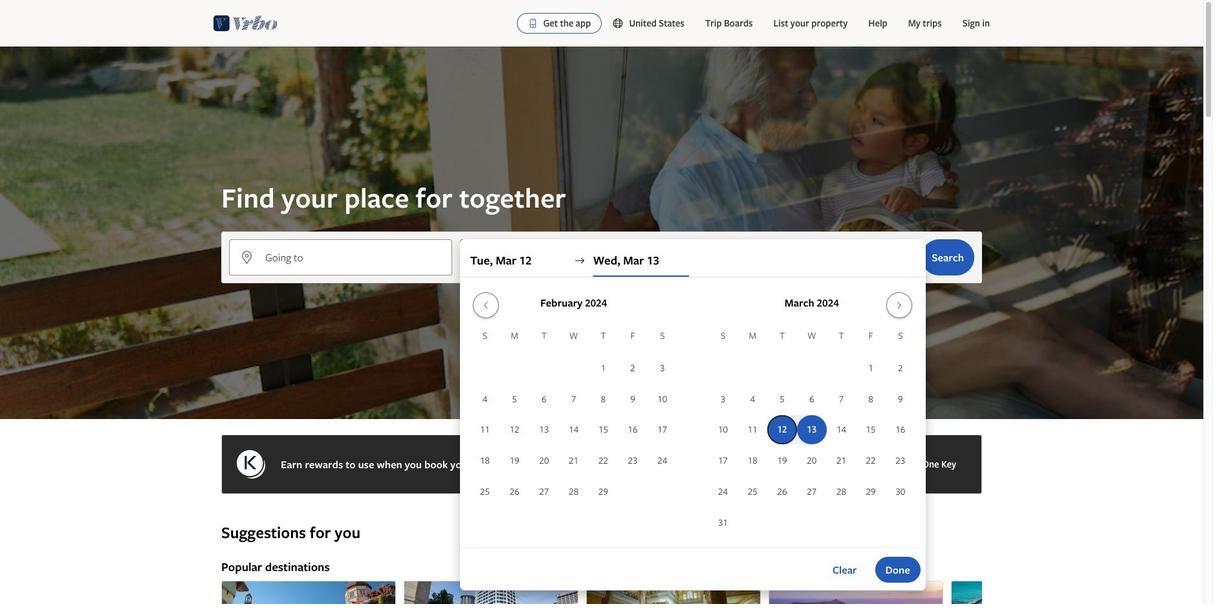 Task type: vqa. For each thing, say whether or not it's contained in the screenshot.
June 2024 element
no



Task type: describe. For each thing, give the bounding box(es) containing it.
recently viewed region
[[214, 502, 990, 523]]

february 2024 element
[[470, 329, 677, 508]]

application inside "wizard" region
[[470, 287, 916, 539]]

las vegas featuring interior views image
[[586, 581, 761, 604]]

leavenworth featuring a small town or village and street scenes image
[[221, 581, 396, 604]]

download the app button image
[[528, 18, 538, 28]]



Task type: locate. For each thing, give the bounding box(es) containing it.
main content
[[0, 47, 1204, 604]]

march 2024 element
[[708, 329, 916, 539]]

directional image
[[574, 255, 586, 267]]

cancun which includes a sandy beach, landscape views and general coastal views image
[[951, 581, 1126, 604]]

previous month image
[[478, 300, 494, 311]]

makiki - lower punchbowl - tantalus showing landscape views, a sunset and a city image
[[769, 581, 944, 604]]

application
[[470, 287, 916, 539]]

vrbo logo image
[[214, 13, 278, 34]]

wizard region
[[0, 47, 1204, 591]]

downtown seattle featuring a skyscraper, a city and street scenes image
[[404, 581, 579, 604]]

next month image
[[892, 300, 907, 311]]

small image
[[612, 17, 629, 29]]



